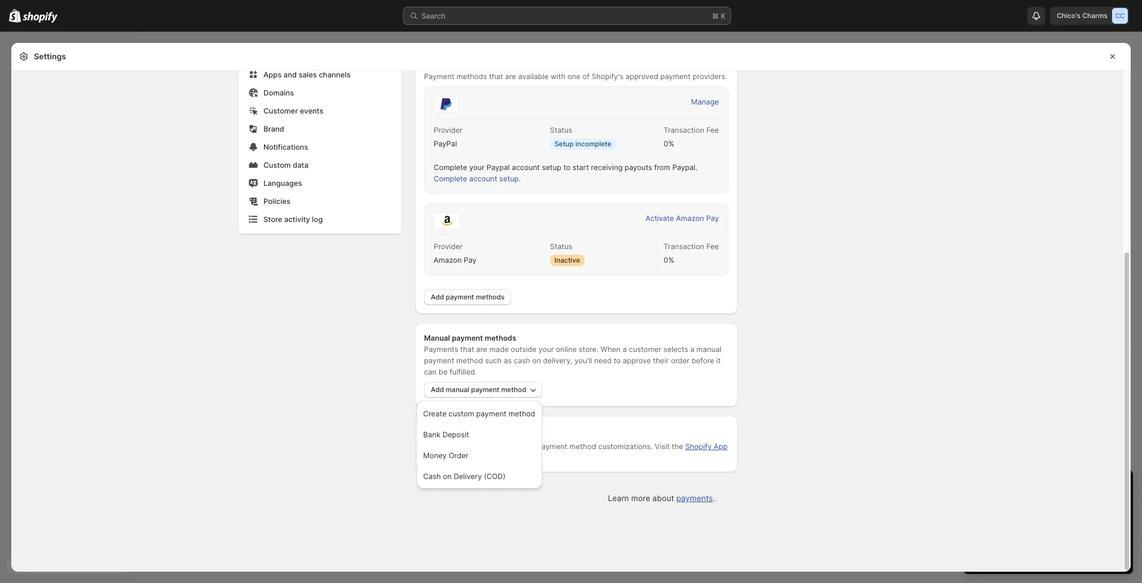 Task type: locate. For each thing, give the bounding box(es) containing it.
0 horizontal spatial that
[[460, 345, 474, 354]]

such
[[485, 356, 502, 365]]

payment up 'there'
[[424, 426, 455, 436]]

store
[[264, 215, 282, 224], [424, 454, 443, 463]]

1 fee from the top
[[707, 126, 719, 135]]

transaction
[[664, 126, 705, 135], [664, 242, 705, 251]]

add inside dropdown button
[[431, 386, 444, 394]]

manage
[[691, 97, 719, 106]]

2 add from the top
[[431, 386, 444, 394]]

that left available
[[489, 72, 503, 81]]

manual payment methods payments that are made outside your online store. when a customer selects a manual payment method such as cash on delivery, you'll need to approve their order before it can be fulfilled.
[[424, 334, 722, 377]]

2 complete from the top
[[434, 174, 467, 183]]

0 vertical spatial complete
[[434, 163, 467, 172]]

status inside status inactive
[[550, 242, 573, 251]]

receiving
[[591, 163, 623, 172]]

2 vertical spatial are
[[447, 442, 458, 451]]

0 horizontal spatial your
[[469, 163, 485, 172]]

0 horizontal spatial a
[[623, 345, 627, 354]]

2 vertical spatial methods
[[485, 334, 517, 343]]

outside
[[511, 345, 537, 354]]

0 horizontal spatial shopify image
[[9, 9, 21, 23]]

1 add from the top
[[431, 293, 444, 301]]

0 vertical spatial status
[[550, 126, 573, 135]]

create custom payment method
[[423, 410, 535, 419]]

0 vertical spatial your
[[469, 163, 485, 172]]

1 vertical spatial on
[[443, 472, 452, 481]]

payment right approved on the right top of page
[[661, 72, 691, 81]]

start
[[573, 163, 589, 172]]

2 status from the top
[[550, 242, 573, 251]]

0 vertical spatial 0%
[[664, 139, 675, 148]]

0 horizontal spatial amazon
[[434, 256, 462, 265]]

learn more about payments .
[[608, 494, 715, 503]]

to install one.
[[443, 454, 491, 463]]

on inside manual payment methods payments that are made outside your online store. when a customer selects a manual payment method such as cash on delivery, you'll need to approve their order before it can be fulfilled.
[[533, 356, 541, 365]]

notifications
[[264, 143, 308, 152]]

complete account setup. link
[[427, 171, 528, 187]]

add payment methods
[[431, 293, 505, 301]]

1 payment from the top
[[424, 72, 455, 81]]

channels
[[319, 70, 351, 79]]

1 horizontal spatial on
[[533, 356, 541, 365]]

method up installed
[[509, 410, 535, 419]]

2 payment from the top
[[424, 426, 455, 436]]

with right installed
[[521, 442, 535, 451]]

custom
[[264, 161, 291, 170]]

1 vertical spatial transaction
[[664, 242, 705, 251]]

1 vertical spatial payment
[[424, 426, 455, 436]]

payment up payments
[[452, 334, 483, 343]]

1 horizontal spatial that
[[489, 72, 503, 81]]

provider for paypal
[[434, 126, 463, 135]]

1 vertical spatial to
[[614, 356, 621, 365]]

payment methods that are available with one of shopify's approved payment providers.
[[424, 72, 728, 81]]

0 horizontal spatial with
[[521, 442, 535, 451]]

your left "paypal"
[[469, 163, 485, 172]]

policies link
[[245, 193, 395, 209]]

manual up before
[[697, 345, 722, 354]]

delivery,
[[543, 356, 573, 365]]

pay inside button
[[707, 214, 719, 223]]

customer events link
[[245, 103, 395, 119]]

manual inside the add manual payment method dropdown button
[[446, 386, 470, 394]]

1 horizontal spatial manual
[[697, 345, 722, 354]]

store inside store activity log link
[[264, 215, 282, 224]]

on
[[533, 356, 541, 365], [443, 472, 452, 481]]

1 horizontal spatial shopify image
[[23, 12, 58, 23]]

events
[[300, 106, 324, 115]]

1 vertical spatial add
[[431, 386, 444, 394]]

2 vertical spatial to
[[445, 454, 452, 463]]

cash
[[423, 472, 441, 481]]

fee
[[707, 126, 719, 135], [707, 242, 719, 251]]

transaction fee 0% down activate amazon pay
[[664, 242, 719, 265]]

store inside shopify app store
[[424, 454, 443, 463]]

to inside complete your paypal account setup to start receiving payouts from paypal. complete account setup.
[[564, 163, 571, 172]]

on inside cash on delivery (cod) button
[[443, 472, 452, 481]]

status inside status setup incomplete
[[550, 126, 573, 135]]

provider up the paypal
[[434, 126, 463, 135]]

0% down activate in the top right of the page
[[664, 256, 675, 265]]

2 0% from the top
[[664, 256, 675, 265]]

1 vertical spatial status
[[550, 242, 573, 251]]

1 vertical spatial with
[[521, 442, 535, 451]]

transaction down manage link
[[664, 126, 705, 135]]

setup
[[555, 140, 574, 148]]

chico's
[[1057, 11, 1081, 20]]

0 vertical spatial with
[[551, 72, 566, 81]]

provider inside provider amazon pay
[[434, 242, 463, 251]]

0 vertical spatial that
[[489, 72, 503, 81]]

app
[[714, 442, 728, 451]]

account up setup.
[[512, 163, 540, 172]]

money
[[423, 451, 447, 460]]

1 transaction fee 0% from the top
[[664, 126, 719, 148]]

transaction for provider paypal
[[664, 126, 705, 135]]

0 vertical spatial payment
[[424, 72, 455, 81]]

a up before
[[691, 345, 695, 354]]

approve
[[623, 356, 651, 365]]

pay right activate in the top right of the page
[[707, 214, 719, 223]]

manual inside manual payment methods payments that are made outside your online store. when a customer selects a manual payment method such as cash on delivery, you'll need to approve their order before it can be fulfilled.
[[697, 345, 722, 354]]

1 horizontal spatial a
[[691, 345, 695, 354]]

add up manual
[[431, 293, 444, 301]]

learn
[[608, 494, 629, 503]]

2 horizontal spatial to
[[614, 356, 621, 365]]

can
[[424, 368, 437, 377]]

transaction fee 0% for provider paypal
[[664, 126, 719, 148]]

dialog
[[1136, 43, 1143, 572]]

brand link
[[245, 121, 395, 137]]

1 vertical spatial account
[[469, 174, 497, 183]]

that inside manual payment methods payments that are made outside your online store. when a customer selects a manual payment method such as cash on delivery, you'll need to approve their order before it can be fulfilled.
[[460, 345, 474, 354]]

a right when
[[623, 345, 627, 354]]

0% up from
[[664, 139, 675, 148]]

fee down activate amazon pay
[[707, 242, 719, 251]]

1 horizontal spatial are
[[476, 345, 488, 354]]

provider down amazon pay 'image'
[[434, 242, 463, 251]]

are left no
[[447, 442, 458, 451]]

0 horizontal spatial on
[[443, 472, 452, 481]]

store down the policies on the left top of the page
[[264, 215, 282, 224]]

1 provider from the top
[[434, 126, 463, 135]]

transaction fee 0%
[[664, 126, 719, 148], [664, 242, 719, 265]]

notifications link
[[245, 139, 395, 155]]

account down "paypal"
[[469, 174, 497, 183]]

2 transaction fee 0% from the top
[[664, 242, 719, 265]]

status up "inactive"
[[550, 242, 573, 251]]

1 horizontal spatial amazon
[[676, 214, 704, 223]]

to left start
[[564, 163, 571, 172]]

1 vertical spatial amazon
[[434, 256, 462, 265]]

1 horizontal spatial store
[[424, 454, 443, 463]]

provider paypal
[[434, 126, 463, 148]]

payment
[[661, 72, 691, 81], [446, 293, 474, 301], [452, 334, 483, 343], [424, 356, 454, 365], [471, 386, 500, 394], [476, 410, 507, 419], [537, 442, 568, 451]]

amazon for activate
[[676, 214, 704, 223]]

more
[[632, 494, 651, 503]]

customizations
[[457, 426, 512, 436]]

pay
[[707, 214, 719, 223], [464, 256, 477, 265]]

0 vertical spatial provider
[[434, 126, 463, 135]]

setup
[[542, 163, 562, 172]]

2 fee from the top
[[707, 242, 719, 251]]

store activity log
[[264, 215, 323, 224]]

method up "fulfilled."
[[457, 356, 483, 365]]

0 horizontal spatial pay
[[464, 256, 477, 265]]

status up setup
[[550, 126, 573, 135]]

providers.
[[693, 72, 728, 81]]

amazon inside button
[[676, 214, 704, 223]]

2 provider from the top
[[434, 242, 463, 251]]

fee down manage
[[707, 126, 719, 135]]

0 vertical spatial on
[[533, 356, 541, 365]]

manual
[[697, 345, 722, 354], [446, 386, 470, 394]]

1 transaction from the top
[[664, 126, 705, 135]]

0 horizontal spatial account
[[469, 174, 497, 183]]

amazon down amazon pay 'image'
[[434, 256, 462, 265]]

amazon right activate in the top right of the page
[[676, 214, 704, 223]]

search
[[422, 11, 446, 20]]

add for add manual payment method
[[431, 386, 444, 394]]

1 vertical spatial fee
[[707, 242, 719, 251]]

their
[[653, 356, 669, 365]]

status for provider paypal
[[550, 126, 573, 135]]

pay inside provider amazon pay
[[464, 256, 477, 265]]

transaction fee 0% for provider amazon pay
[[664, 242, 719, 265]]

that
[[489, 72, 503, 81], [460, 345, 474, 354]]

and
[[284, 70, 297, 79]]

are left available
[[505, 72, 516, 81]]

your inside complete your paypal account setup to start receiving payouts from paypal. complete account setup.
[[469, 163, 485, 172]]

0% for provider amazon pay
[[664, 256, 675, 265]]

method inside manual payment methods payments that are made outside your online store. when a customer selects a manual payment method such as cash on delivery, you'll need to approve their order before it can be fulfilled.
[[457, 356, 483, 365]]

0 vertical spatial methods
[[457, 72, 487, 81]]

0 vertical spatial add
[[431, 293, 444, 301]]

that up "fulfilled."
[[460, 345, 474, 354]]

1 status from the top
[[550, 126, 573, 135]]

add down the "be" in the left of the page
[[431, 386, 444, 394]]

bank deposit
[[423, 430, 469, 439]]

are
[[505, 72, 516, 81], [476, 345, 488, 354], [447, 442, 458, 451]]

fulfilled.
[[450, 368, 477, 377]]

payment up customizations
[[476, 410, 507, 419]]

shopify image
[[9, 9, 21, 23], [23, 12, 58, 23]]

1 0% from the top
[[664, 139, 675, 148]]

0 vertical spatial transaction
[[664, 126, 705, 135]]

with
[[551, 72, 566, 81], [521, 442, 535, 451]]

1 vertical spatial that
[[460, 345, 474, 354]]

0 vertical spatial amazon
[[676, 214, 704, 223]]

1 horizontal spatial to
[[564, 163, 571, 172]]

1 vertical spatial pay
[[464, 256, 477, 265]]

0 vertical spatial transaction fee 0%
[[664, 126, 719, 148]]

policies
[[264, 197, 291, 206]]

0 vertical spatial pay
[[707, 214, 719, 223]]

payment
[[424, 72, 455, 81], [424, 426, 455, 436]]

shopify's
[[592, 72, 624, 81]]

provider
[[434, 126, 463, 135], [434, 242, 463, 251]]

pay up add payment methods
[[464, 256, 477, 265]]

payment up paypal express image
[[424, 72, 455, 81]]

0 vertical spatial fee
[[707, 126, 719, 135]]

1 vertical spatial 0%
[[664, 256, 675, 265]]

transaction down activate amazon pay
[[664, 242, 705, 251]]

online
[[556, 345, 577, 354]]

2 transaction from the top
[[664, 242, 705, 251]]

custom
[[449, 410, 474, 419]]

payment up create custom payment method "button"
[[471, 386, 500, 394]]

1 horizontal spatial with
[[551, 72, 566, 81]]

to down when
[[614, 356, 621, 365]]

1 vertical spatial your
[[539, 345, 554, 354]]

amazon for provider
[[434, 256, 462, 265]]

0 vertical spatial to
[[564, 163, 571, 172]]

0 vertical spatial are
[[505, 72, 516, 81]]

fee for provider paypal
[[707, 126, 719, 135]]

0 vertical spatial manual
[[697, 345, 722, 354]]

0%
[[664, 139, 675, 148], [664, 256, 675, 265]]

to left install
[[445, 454, 452, 463]]

payment inside dropdown button
[[471, 386, 500, 394]]

are up such
[[476, 345, 488, 354]]

with left 'one'
[[551, 72, 566, 81]]

1 vertical spatial provider
[[434, 242, 463, 251]]

1 vertical spatial methods
[[476, 293, 505, 301]]

methods inside manual payment methods payments that are made outside your online store. when a customer selects a manual payment method such as cash on delivery, you'll need to approve their order before it can be fulfilled.
[[485, 334, 517, 343]]

add for add payment methods
[[431, 293, 444, 301]]

transaction fee 0% up paypal.
[[664, 126, 719, 148]]

fee for provider amazon pay
[[707, 242, 719, 251]]

1 horizontal spatial account
[[512, 163, 540, 172]]

1 horizontal spatial your
[[539, 345, 554, 354]]

0 vertical spatial store
[[264, 215, 282, 224]]

add payment methods link
[[424, 290, 512, 305]]

k
[[721, 11, 726, 20]]

store activity log link
[[245, 212, 395, 227]]

amazon inside provider amazon pay
[[434, 256, 462, 265]]

0 horizontal spatial manual
[[446, 386, 470, 394]]

manual down "fulfilled."
[[446, 386, 470, 394]]

status
[[550, 126, 573, 135], [550, 242, 573, 251]]

0 horizontal spatial store
[[264, 215, 282, 224]]

money order button
[[420, 446, 539, 465]]

1 vertical spatial transaction fee 0%
[[664, 242, 719, 265]]

store down 'there'
[[424, 454, 443, 463]]

one
[[568, 72, 581, 81]]

1 vertical spatial store
[[424, 454, 443, 463]]

1 horizontal spatial pay
[[707, 214, 719, 223]]

your up delivery,
[[539, 345, 554, 354]]

1 vertical spatial complete
[[434, 174, 467, 183]]

1 a from the left
[[623, 345, 627, 354]]

method down as
[[501, 386, 526, 394]]

apps
[[264, 70, 282, 79]]

1 vertical spatial are
[[476, 345, 488, 354]]

(cod)
[[484, 472, 506, 481]]

there
[[424, 442, 444, 451]]

activate amazon pay
[[646, 214, 719, 223]]

1 vertical spatial manual
[[446, 386, 470, 394]]

status setup incomplete
[[550, 126, 612, 148]]



Task type: vqa. For each thing, say whether or not it's contained in the screenshot.
the my store image
no



Task type: describe. For each thing, give the bounding box(es) containing it.
customer
[[264, 106, 298, 115]]

payouts
[[625, 163, 652, 172]]

inactive
[[555, 256, 580, 265]]

bank
[[423, 430, 441, 439]]

add manual payment method button
[[424, 382, 542, 398]]

settings dialog
[[11, 0, 1131, 572]]

custom data link
[[245, 157, 395, 173]]

0% for provider paypal
[[664, 139, 675, 148]]

manage link
[[685, 94, 726, 110]]

incomplete
[[576, 140, 612, 148]]

domains
[[264, 88, 294, 97]]

payment down payments
[[424, 356, 454, 365]]

2 a from the left
[[691, 345, 695, 354]]

one.
[[476, 454, 491, 463]]

pay for activate amazon pay
[[707, 214, 719, 223]]

approved
[[626, 72, 659, 81]]

.
[[713, 494, 715, 503]]

status inactive
[[550, 242, 580, 265]]

order
[[449, 451, 469, 460]]

payment right installed
[[537, 442, 568, 451]]

complete your paypal account setup to start receiving payouts from paypal. complete account setup.
[[434, 163, 698, 183]]

method left customizations.
[[570, 442, 596, 451]]

available
[[518, 72, 549, 81]]

customer
[[629, 345, 662, 354]]

to inside manual payment methods payments that are made outside your online store. when a customer selects a manual payment method such as cash on delivery, you'll need to approve their order before it can be fulfilled.
[[614, 356, 621, 365]]

store.
[[579, 345, 599, 354]]

0 vertical spatial account
[[512, 163, 540, 172]]

manual
[[424, 334, 450, 343]]

settings
[[34, 51, 66, 61]]

payment down provider amazon pay
[[446, 293, 474, 301]]

delivery
[[454, 472, 482, 481]]

⌘
[[712, 11, 719, 20]]

when
[[601, 345, 621, 354]]

selects
[[664, 345, 689, 354]]

payment customizations
[[424, 426, 512, 436]]

it
[[717, 356, 721, 365]]

payment for payment methods that are available with one of shopify's approved payment providers.
[[424, 72, 455, 81]]

cash
[[514, 356, 530, 365]]

be
[[439, 368, 448, 377]]

payments
[[677, 494, 713, 503]]

apps and sales channels
[[264, 70, 351, 79]]

cash on delivery (cod) button
[[420, 467, 539, 486]]

there are no apps installed with payment method customizations. visit the
[[424, 442, 686, 451]]

with for installed
[[521, 442, 535, 451]]

amazon pay image
[[434, 213, 460, 229]]

your trial just started element
[[964, 500, 1134, 575]]

apps
[[470, 442, 487, 451]]

provider for amazon
[[434, 242, 463, 251]]

customer events
[[264, 106, 324, 115]]

transaction for provider amazon pay
[[664, 242, 705, 251]]

your inside manual payment methods payments that are made outside your online store. when a customer selects a manual payment method such as cash on delivery, you'll need to approve their order before it can be fulfilled.
[[539, 345, 554, 354]]

payment for payment customizations
[[424, 426, 455, 436]]

customizations.
[[599, 442, 653, 451]]

setup.
[[500, 174, 521, 183]]

method inside dropdown button
[[501, 386, 526, 394]]

paypal
[[487, 163, 510, 172]]

with for available
[[551, 72, 566, 81]]

0 horizontal spatial are
[[447, 442, 458, 451]]

activate amazon pay button
[[639, 210, 726, 226]]

create custom payment method button
[[420, 404, 539, 423]]

deposit
[[443, 430, 469, 439]]

log
[[312, 215, 323, 224]]

domains link
[[245, 85, 395, 101]]

method inside "button"
[[509, 410, 535, 419]]

cash on delivery (cod)
[[423, 472, 506, 481]]

are inside manual payment methods payments that are made outside your online store. when a customer selects a manual payment method such as cash on delivery, you'll need to approve their order before it can be fulfilled.
[[476, 345, 488, 354]]

methods for add
[[476, 293, 505, 301]]

brand
[[264, 124, 284, 133]]

install
[[454, 454, 474, 463]]

methods for manual
[[485, 334, 517, 343]]

no
[[460, 442, 468, 451]]

chico's charms
[[1057, 11, 1108, 20]]

payment inside "button"
[[476, 410, 507, 419]]

payments
[[424, 345, 458, 354]]

add manual payment method
[[431, 386, 526, 394]]

you'll
[[575, 356, 592, 365]]

as
[[504, 356, 512, 365]]

installed
[[489, 442, 518, 451]]

of
[[583, 72, 590, 81]]

2 horizontal spatial are
[[505, 72, 516, 81]]

activity
[[284, 215, 310, 224]]

sales
[[299, 70, 317, 79]]

pay for provider amazon pay
[[464, 256, 477, 265]]

data
[[293, 161, 309, 170]]

order
[[671, 356, 690, 365]]

shopify app store link
[[424, 442, 728, 463]]

activate
[[646, 214, 674, 223]]

need
[[594, 356, 612, 365]]

shopify
[[686, 442, 712, 451]]

charms
[[1083, 11, 1108, 20]]

languages
[[264, 179, 302, 188]]

status for provider amazon pay
[[550, 242, 573, 251]]

paypal express image
[[434, 96, 459, 113]]

0 horizontal spatial to
[[445, 454, 452, 463]]

chico's charms image
[[1113, 8, 1128, 24]]

languages link
[[245, 175, 395, 191]]

1 complete from the top
[[434, 163, 467, 172]]

money order
[[423, 451, 469, 460]]



